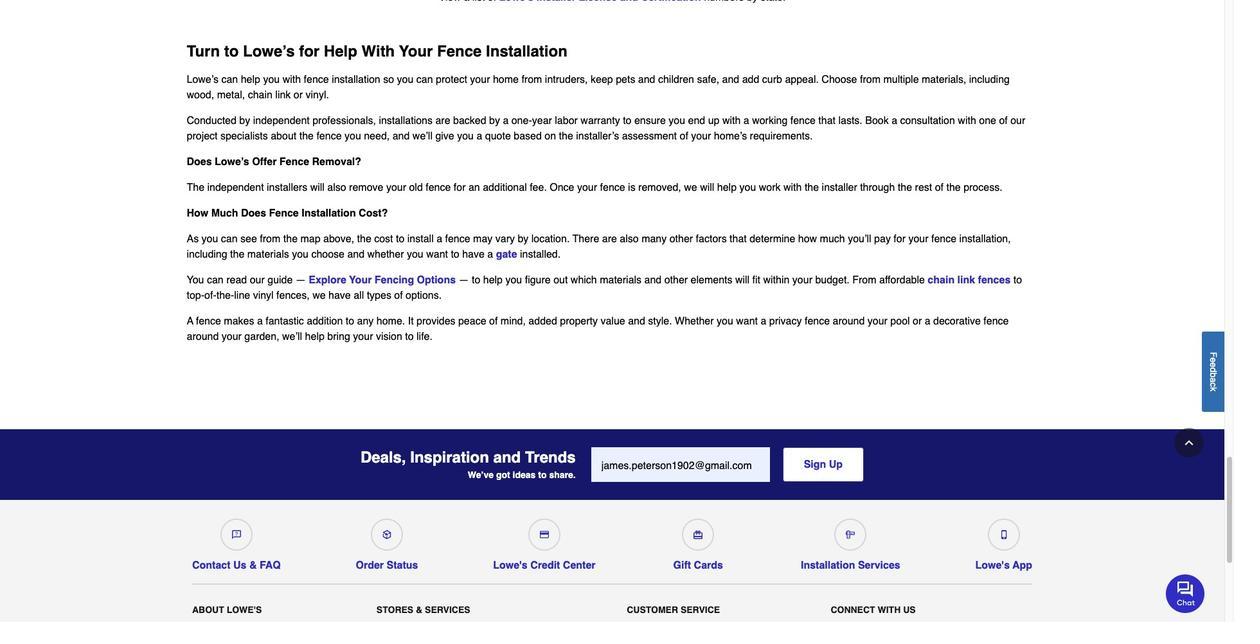 Task type: locate. For each thing, give the bounding box(es) containing it.
your down any
[[353, 331, 373, 343]]

1 horizontal spatial materials
[[600, 274, 642, 286]]

which
[[571, 274, 597, 286]]

privacy
[[769, 316, 802, 327]]

of right rest on the right top
[[935, 182, 944, 193]]

2 horizontal spatial lowe's
[[976, 560, 1010, 571]]

other right many
[[670, 233, 693, 245]]

installation up above, on the left top of the page
[[302, 208, 356, 219]]

above,
[[323, 233, 354, 245]]

0 horizontal spatial around
[[187, 331, 219, 343]]

2 e from the top
[[1209, 362, 1219, 367]]

installation up home
[[486, 42, 568, 60]]

makes
[[224, 316, 254, 327]]

of inside "a fence makes a fantastic addition to any home. it provides peace of mind, added property value and style. whether you want a privacy fence around your pool or a decorative fence around your garden, we'll help bring your vision to life."
[[489, 316, 498, 327]]

0 vertical spatial materials
[[247, 249, 289, 260]]

much
[[211, 208, 238, 219]]

you down install
[[407, 249, 423, 260]]

1 horizontal spatial will
[[700, 182, 714, 193]]

1 horizontal spatial around
[[833, 316, 865, 327]]

does up see
[[241, 208, 266, 219]]

out
[[554, 274, 568, 286]]

of
[[999, 115, 1008, 127], [680, 130, 688, 142], [935, 182, 944, 193], [394, 290, 403, 301], [489, 316, 498, 327]]

we'll left give
[[413, 130, 433, 142]]

1 horizontal spatial for
[[454, 182, 466, 193]]

or inside "a fence makes a fantastic addition to any home. it provides peace of mind, added property value and style. whether you want a privacy fence around your pool or a decorative fence around your garden, we'll help bring your vision to life."
[[913, 316, 922, 327]]

your
[[470, 74, 490, 85], [691, 130, 711, 142], [386, 182, 406, 193], [577, 182, 597, 193], [909, 233, 929, 245], [793, 274, 813, 286], [868, 316, 888, 327], [222, 331, 242, 343], [353, 331, 373, 343]]

1 vertical spatial or
[[913, 316, 922, 327]]

0 vertical spatial that
[[819, 115, 836, 127]]

up
[[708, 115, 720, 127]]

0 horizontal spatial have
[[329, 290, 351, 301]]

the left map
[[283, 233, 298, 245]]

from right see
[[260, 233, 281, 245]]

a left gate
[[488, 249, 493, 260]]

1 horizontal spatial from
[[522, 74, 542, 85]]

a up garden,
[[257, 316, 263, 327]]

our right one
[[1011, 115, 1026, 127]]

fence right a on the left of page
[[196, 316, 221, 327]]

lowe's app link
[[976, 514, 1032, 572]]

we'll inside "a fence makes a fantastic addition to any home. it provides peace of mind, added property value and style. whether you want a privacy fence around your pool or a decorative fence around your garden, we'll help bring your vision to life."
[[282, 331, 302, 343]]

addition
[[307, 316, 343, 327]]

we
[[684, 182, 697, 193], [313, 290, 326, 301]]

1 horizontal spatial we'll
[[413, 130, 433, 142]]

want down install
[[426, 249, 448, 260]]

k
[[1209, 387, 1219, 391]]

0 horizontal spatial your
[[349, 274, 372, 286]]

lowe's for lowe's app
[[976, 560, 1010, 571]]

the
[[299, 130, 314, 142], [559, 130, 573, 142], [805, 182, 819, 193], [898, 182, 912, 193], [947, 182, 961, 193], [283, 233, 298, 245], [357, 233, 371, 245], [230, 249, 245, 260]]

installer's
[[576, 130, 619, 142]]

will left fit
[[735, 274, 750, 286]]

inspiration
[[410, 449, 489, 467]]

fantastic
[[266, 316, 304, 327]]

1 vertical spatial have
[[329, 290, 351, 301]]

&
[[249, 560, 257, 571], [416, 605, 422, 615]]

center
[[563, 560, 596, 571]]

1 horizontal spatial by
[[489, 115, 500, 127]]

materials inside as you can see from the map above, the cost to install a fence may vary by location. there are also many other factors that determine how much you'll pay for your fence installation, including the materials you choose and whether you want to have a
[[247, 249, 289, 260]]

and down above, on the left top of the page
[[347, 249, 365, 260]]

1 horizontal spatial —
[[459, 274, 469, 286]]

a up home's
[[744, 115, 749, 127]]

2 vertical spatial fence
[[269, 208, 299, 219]]

1 vertical spatial that
[[730, 233, 747, 245]]

lowe's left credit
[[493, 560, 528, 571]]

with up the about
[[283, 74, 301, 85]]

for left an
[[454, 182, 466, 193]]

0 vertical spatial are
[[435, 115, 450, 127]]

offer
[[252, 156, 277, 168]]

a inside button
[[1209, 377, 1219, 382]]

have left 'all'
[[329, 290, 351, 301]]

how
[[798, 233, 817, 245]]

— up fences,
[[296, 274, 306, 286]]

to right turn at the top of page
[[224, 42, 239, 60]]

value
[[601, 316, 625, 327]]

e up d
[[1209, 357, 1219, 362]]

0 horizontal spatial for
[[299, 42, 320, 60]]

gate installed.
[[496, 249, 564, 260]]

a up k
[[1209, 377, 1219, 382]]

provides
[[417, 316, 455, 327]]

an
[[469, 182, 480, 193]]

multiple
[[884, 74, 919, 85]]

1 vertical spatial lowe's
[[187, 74, 219, 85]]

got
[[496, 470, 510, 480]]

by up quote
[[489, 115, 500, 127]]

can up metal,
[[221, 74, 238, 85]]

1 vertical spatial services
[[425, 605, 470, 615]]

fence left may
[[445, 233, 470, 245]]

help inside lowe's can help you with fence installation so you can protect your home from intruders, keep pets and children safe, and add curb appeal. choose from multiple materials, including wood, metal, chain link or vinyl.
[[241, 74, 260, 85]]

link inside lowe's can help you with fence installation so you can protect your home from intruders, keep pets and children safe, and add curb appeal. choose from multiple materials, including wood, metal, chain link or vinyl.
[[275, 89, 291, 101]]

to left ensure
[[623, 115, 632, 127]]

link
[[275, 89, 291, 101], [958, 274, 975, 286]]

1 horizontal spatial our
[[1011, 115, 1026, 127]]

we right removed,
[[684, 182, 697, 193]]

will right installers
[[310, 182, 325, 193]]

1 horizontal spatial or
[[913, 316, 922, 327]]

fence for removal?
[[280, 156, 309, 168]]

f e e d b a c k
[[1209, 352, 1219, 391]]

around
[[833, 316, 865, 327], [187, 331, 219, 343]]

of down fencing
[[394, 290, 403, 301]]

also
[[327, 182, 346, 193], [620, 233, 639, 245]]

1 vertical spatial are
[[602, 233, 617, 245]]

for left help
[[299, 42, 320, 60]]

cards
[[694, 560, 723, 571]]

stores & services
[[377, 605, 470, 615]]

0 vertical spatial fence
[[437, 42, 482, 60]]

0 horizontal spatial or
[[294, 89, 303, 101]]

fence left installation, at the right
[[932, 233, 957, 245]]

0 vertical spatial we
[[684, 182, 697, 193]]

to right fences
[[1014, 274, 1022, 286]]

0 horizontal spatial want
[[426, 249, 448, 260]]

0 horizontal spatial installation
[[302, 208, 356, 219]]

turn
[[187, 42, 220, 60]]

or left vinyl.
[[294, 89, 303, 101]]

are inside as you can see from the map above, the cost to install a fence may vary by location. there are also many other factors that determine how much you'll pay for your fence installation, including the materials you choose and whether you want to have a
[[602, 233, 617, 245]]

1 vertical spatial fence
[[280, 156, 309, 168]]

you left end
[[669, 115, 685, 127]]

garden,
[[245, 331, 279, 343]]

including inside as you can see from the map above, the cost to install a fence may vary by location. there are also many other factors that determine how much you'll pay for your fence installation, including the materials you choose and whether you want to have a
[[187, 249, 227, 260]]

0 vertical spatial want
[[426, 249, 448, 260]]

chain right metal,
[[248, 89, 273, 101]]

your left home
[[470, 74, 490, 85]]

0 horizontal spatial our
[[250, 274, 265, 286]]

we inside to top-of-the-line vinyl fences, we have all types of options.
[[313, 290, 326, 301]]

& right us
[[249, 560, 257, 571]]

0 vertical spatial &
[[249, 560, 257, 571]]

d
[[1209, 367, 1219, 372]]

lowe's inside lowe's can help you with fence installation so you can protect your home from intruders, keep pets and children safe, and add curb appeal. choose from multiple materials, including wood, metal, chain link or vinyl.
[[187, 74, 219, 85]]

lowe's right about
[[227, 605, 262, 615]]

2 vertical spatial for
[[894, 233, 906, 245]]

stores
[[377, 605, 413, 615]]

your
[[399, 42, 433, 60], [349, 274, 372, 286]]

services up connect with us
[[858, 560, 900, 571]]

0 vertical spatial installation
[[486, 42, 568, 60]]

from
[[522, 74, 542, 85], [860, 74, 881, 85], [260, 233, 281, 245]]

figure
[[525, 274, 551, 286]]

0 vertical spatial our
[[1011, 115, 1026, 127]]

0 horizontal spatial link
[[275, 89, 291, 101]]

lowe's for lowe's credit center
[[493, 560, 528, 571]]

installation down dimensions image
[[801, 560, 855, 571]]

1 horizontal spatial link
[[958, 274, 975, 286]]

installation
[[486, 42, 568, 60], [302, 208, 356, 219], [801, 560, 855, 571]]

0 vertical spatial link
[[275, 89, 291, 101]]

have down may
[[462, 249, 485, 260]]

0 vertical spatial independent
[[253, 115, 310, 127]]

1 horizontal spatial have
[[462, 249, 485, 260]]

installations
[[379, 115, 433, 127]]

your right pay
[[909, 233, 929, 245]]

can left protect on the top left of the page
[[416, 74, 433, 85]]

to inside to top-of-the-line vinyl fences, we have all types of options.
[[1014, 274, 1022, 286]]

2 horizontal spatial from
[[860, 74, 881, 85]]

fences
[[978, 274, 1011, 286]]

protect
[[436, 74, 467, 85]]

0 horizontal spatial also
[[327, 182, 346, 193]]

give
[[435, 130, 454, 142]]

also inside as you can see from the map above, the cost to install a fence may vary by location. there are also many other factors that determine how much you'll pay for your fence installation, including the materials you choose and whether you want to have a
[[620, 233, 639, 245]]

can inside as you can see from the map above, the cost to install a fence may vary by location. there are also many other factors that determine how much you'll pay for your fence installation, including the materials you choose and whether you want to have a
[[221, 233, 238, 245]]

1 vertical spatial want
[[736, 316, 758, 327]]

materials down see
[[247, 249, 289, 260]]

fence inside lowe's can help you with fence installation so you can protect your home from intruders, keep pets and children safe, and add curb appeal. choose from multiple materials, including wood, metal, chain link or vinyl.
[[304, 74, 329, 85]]

1 horizontal spatial your
[[399, 42, 433, 60]]

have inside as you can see from the map above, the cost to install a fence may vary by location. there are also many other factors that determine how much you'll pay for your fence installation, including the materials you choose and whether you want to have a
[[462, 249, 485, 260]]

1 vertical spatial we'll
[[282, 331, 302, 343]]

quote
[[485, 130, 511, 142]]

0 horizontal spatial materials
[[247, 249, 289, 260]]

specialists
[[220, 130, 268, 142]]

link left fences
[[958, 274, 975, 286]]

the left cost
[[357, 233, 371, 245]]

we'll
[[413, 130, 433, 142], [282, 331, 302, 343]]

and left style.
[[628, 316, 645, 327]]

0 vertical spatial have
[[462, 249, 485, 260]]

1 vertical spatial materials
[[600, 274, 642, 286]]

within
[[763, 274, 790, 286]]

want left privacy
[[736, 316, 758, 327]]

your right with
[[399, 42, 433, 60]]

0 horizontal spatial does
[[187, 156, 212, 168]]

lowe's up wood,
[[187, 74, 219, 85]]

& inside 'contact us & faq' link
[[249, 560, 257, 571]]

materials,
[[922, 74, 966, 85]]

you
[[263, 74, 280, 85], [397, 74, 414, 85], [669, 115, 685, 127], [345, 130, 361, 142], [457, 130, 474, 142], [740, 182, 756, 193], [202, 233, 218, 245], [292, 249, 309, 260], [407, 249, 423, 260], [506, 274, 522, 286], [717, 316, 733, 327]]

lowe's
[[243, 42, 295, 60], [187, 74, 219, 85], [215, 156, 249, 168]]

1 horizontal spatial are
[[602, 233, 617, 245]]

and down installations
[[393, 130, 410, 142]]

your down makes
[[222, 331, 242, 343]]

of inside to top-of-the-line vinyl fences, we have all types of options.
[[394, 290, 403, 301]]

removal?
[[312, 156, 361, 168]]

0 vertical spatial we'll
[[413, 130, 433, 142]]

the right the about
[[299, 130, 314, 142]]

0 horizontal spatial —
[[296, 274, 306, 286]]

you right the whether
[[717, 316, 733, 327]]

fence down installers
[[269, 208, 299, 219]]

a right install
[[437, 233, 442, 245]]

link left vinyl.
[[275, 89, 291, 101]]

and down many
[[644, 274, 662, 286]]

want inside "a fence makes a fantastic addition to any home. it provides peace of mind, added property value and style. whether you want a privacy fence around your pool or a decorative fence around your garden, we'll help bring your vision to life."
[[736, 316, 758, 327]]

life.
[[417, 331, 433, 343]]

0 horizontal spatial we
[[313, 290, 326, 301]]

contact us & faq link
[[192, 514, 281, 572]]

that inside as you can see from the map above, the cost to install a fence may vary by location. there are also many other factors that determine how much you'll pay for your fence installation, including the materials you choose and whether you want to have a
[[730, 233, 747, 245]]

chain
[[248, 89, 273, 101], [928, 274, 955, 286]]

1 vertical spatial other
[[665, 274, 688, 286]]

to top-of-the-line vinyl fences, we have all types of options.
[[187, 274, 1022, 301]]

2 horizontal spatial for
[[894, 233, 906, 245]]

0 horizontal spatial from
[[260, 233, 281, 245]]

2 horizontal spatial by
[[518, 233, 529, 245]]

you down professionals,
[[345, 130, 361, 142]]

contact
[[192, 560, 231, 571]]

1 horizontal spatial want
[[736, 316, 758, 327]]

credit card image
[[540, 530, 549, 539]]

and right 'pets'
[[638, 74, 655, 85]]

lowe's left the app
[[976, 560, 1010, 571]]

home
[[493, 74, 519, 85]]

your right once
[[577, 182, 597, 193]]

0 vertical spatial also
[[327, 182, 346, 193]]

fence right old
[[426, 182, 451, 193]]

lowe's up metal,
[[243, 42, 295, 60]]

b
[[1209, 372, 1219, 377]]

warranty
[[581, 115, 620, 127]]

with
[[283, 74, 301, 85], [723, 115, 741, 127], [958, 115, 976, 127], [784, 182, 802, 193]]

ideas
[[513, 470, 536, 480]]

1 horizontal spatial also
[[620, 233, 639, 245]]

0 horizontal spatial chain
[[248, 89, 273, 101]]

1 horizontal spatial including
[[969, 74, 1010, 85]]

are up give
[[435, 115, 450, 127]]

are inside conducted by independent professionals, installations are backed by a one-year labor warranty to ensure you end up with a working fence that lasts. book a consultation with one of our project specialists about the fence you need, and we'll give you a quote based on the installer's assessment of your home's requirements.
[[435, 115, 450, 127]]

you
[[187, 274, 204, 286]]

1 vertical spatial for
[[454, 182, 466, 193]]

also down removal?
[[327, 182, 346, 193]]

by
[[239, 115, 250, 127], [489, 115, 500, 127], [518, 233, 529, 245]]

lasts.
[[839, 115, 863, 127]]

independent up the about
[[253, 115, 310, 127]]

1 horizontal spatial &
[[416, 605, 422, 615]]

types
[[367, 290, 391, 301]]

also left many
[[620, 233, 639, 245]]

that inside conducted by independent professionals, installations are backed by a one-year labor warranty to ensure you end up with a working fence that lasts. book a consultation with one of our project specialists about the fence you need, and we'll give you a quote based on the installer's assessment of your home's requirements.
[[819, 115, 836, 127]]

from inside as you can see from the map above, the cost to install a fence may vary by location. there are also many other factors that determine how much you'll pay for your fence installation, including the materials you choose and whether you want to have a
[[260, 233, 281, 245]]

status
[[387, 560, 418, 571]]

0 horizontal spatial by
[[239, 115, 250, 127]]

1 vertical spatial our
[[250, 274, 265, 286]]

that right factors
[[730, 233, 747, 245]]

0 horizontal spatial lowe's
[[227, 605, 262, 615]]

0 vertical spatial chain
[[248, 89, 273, 101]]

mobile image
[[999, 530, 1008, 539]]

we'll down fantastic
[[282, 331, 302, 343]]

independent up much
[[207, 182, 264, 193]]

connect
[[831, 605, 875, 615]]

materials right which
[[600, 274, 642, 286]]

1 vertical spatial does
[[241, 208, 266, 219]]

0 vertical spatial including
[[969, 74, 1010, 85]]

1 vertical spatial link
[[958, 274, 975, 286]]

our up vinyl
[[250, 274, 265, 286]]

once
[[550, 182, 574, 193]]

on
[[545, 130, 556, 142]]

1 vertical spatial chain
[[928, 274, 955, 286]]

0 horizontal spatial we'll
[[282, 331, 302, 343]]

a
[[187, 316, 193, 327]]

pickup image
[[382, 530, 391, 539]]

0 horizontal spatial are
[[435, 115, 450, 127]]

c
[[1209, 382, 1219, 387]]

wood,
[[187, 89, 214, 101]]

0 horizontal spatial that
[[730, 233, 747, 245]]

one
[[979, 115, 996, 127]]

to up options
[[451, 249, 460, 260]]

sign up
[[804, 459, 843, 471]]

customer care image
[[232, 530, 241, 539]]

— right options
[[459, 274, 469, 286]]

0 vertical spatial or
[[294, 89, 303, 101]]

of left 'mind,'
[[489, 316, 498, 327]]

remove
[[349, 182, 383, 193]]

2 vertical spatial installation
[[801, 560, 855, 571]]

by up specialists
[[239, 115, 250, 127]]

the left rest on the right top
[[898, 182, 912, 193]]

0 vertical spatial other
[[670, 233, 693, 245]]

& right stores at the bottom left of page
[[416, 605, 422, 615]]

lowe's inside 'link'
[[976, 560, 1010, 571]]

installation
[[332, 74, 380, 85]]

1 vertical spatial around
[[187, 331, 219, 343]]

to right ideas
[[538, 470, 547, 480]]

vinyl
[[253, 290, 274, 301]]

fence
[[304, 74, 329, 85], [791, 115, 816, 127], [317, 130, 342, 142], [426, 182, 451, 193], [600, 182, 625, 193], [445, 233, 470, 245], [932, 233, 957, 245], [196, 316, 221, 327], [805, 316, 830, 327], [984, 316, 1009, 327]]

2 horizontal spatial installation
[[801, 560, 855, 571]]

by up gate installed.
[[518, 233, 529, 245]]

1 vertical spatial we
[[313, 290, 326, 301]]

as you can see from the map above, the cost to install a fence may vary by location. there are also many other factors that determine how much you'll pay for your fence installation, including the materials you choose and whether you want to have a
[[187, 233, 1011, 260]]

1 vertical spatial including
[[187, 249, 227, 260]]

1 horizontal spatial installation
[[486, 42, 568, 60]]

for right pay
[[894, 233, 906, 245]]

0 horizontal spatial &
[[249, 560, 257, 571]]

lowe's
[[493, 560, 528, 571], [976, 560, 1010, 571], [227, 605, 262, 615]]

and inside conducted by independent professionals, installations are backed by a one-year labor warranty to ensure you end up with a working fence that lasts. book a consultation with one of our project specialists about the fence you need, and we'll give you a quote based on the installer's assessment of your home's requirements.
[[393, 130, 410, 142]]



Task type: describe. For each thing, give the bounding box(es) containing it.
choose
[[311, 249, 345, 260]]

for inside as you can see from the map above, the cost to install a fence may vary by location. there are also many other factors that determine how much you'll pay for your fence installation, including the materials you choose and whether you want to have a
[[894, 233, 906, 245]]

your inside lowe's can help you with fence installation so you can protect your home from intruders, keep pets and children safe, and add curb appeal. choose from multiple materials, including wood, metal, chain link or vinyl.
[[470, 74, 490, 85]]

ensure
[[634, 115, 666, 127]]

gift
[[673, 560, 691, 571]]

help down gate
[[483, 274, 503, 286]]

about
[[271, 130, 297, 142]]

can up of-
[[207, 274, 224, 286]]

scroll to top element
[[1175, 428, 1204, 458]]

us
[[903, 605, 916, 615]]

a down backed
[[477, 130, 482, 142]]

much
[[820, 233, 845, 245]]

additional
[[483, 182, 527, 193]]

chat invite button image
[[1166, 574, 1205, 613]]

there
[[573, 233, 599, 245]]

want inside as you can see from the map above, the cost to install a fence may vary by location. there are also many other factors that determine how much you'll pay for your fence installation, including the materials you choose and whether you want to have a
[[426, 249, 448, 260]]

it
[[408, 316, 414, 327]]

0 vertical spatial your
[[399, 42, 433, 60]]

order status link
[[356, 514, 418, 572]]

1 horizontal spatial does
[[241, 208, 266, 219]]

0 vertical spatial does
[[187, 156, 212, 168]]

1 e from the top
[[1209, 357, 1219, 362]]

and inside "a fence makes a fantastic addition to any home. it provides peace of mind, added property value and style. whether you want a privacy fence around your pool or a decorative fence around your garden, we'll help bring your vision to life."
[[628, 316, 645, 327]]

0 horizontal spatial will
[[310, 182, 325, 193]]

a left privacy
[[761, 316, 767, 327]]

pay
[[874, 233, 891, 245]]

you inside "a fence makes a fantastic addition to any home. it provides peace of mind, added property value and style. whether you want a privacy fence around your pool or a decorative fence around your garden, we'll help bring your vision to life."
[[717, 316, 733, 327]]

fence down professionals,
[[317, 130, 342, 142]]

a right book
[[892, 115, 897, 127]]

is
[[628, 182, 636, 193]]

Email Address email field
[[591, 447, 770, 482]]

2 vertical spatial lowe's
[[215, 156, 249, 168]]

with left one
[[958, 115, 976, 127]]

about
[[192, 605, 224, 615]]

you'll
[[848, 233, 872, 245]]

and left "add"
[[722, 74, 739, 85]]

to left any
[[346, 316, 354, 327]]

installation services
[[801, 560, 900, 571]]

a right pool
[[925, 316, 931, 327]]

guide
[[268, 274, 293, 286]]

year
[[532, 115, 552, 127]]

about lowe's
[[192, 605, 262, 615]]

options
[[417, 274, 456, 286]]

to right cost
[[396, 233, 405, 245]]

gift card image
[[694, 530, 703, 539]]

your left pool
[[868, 316, 888, 327]]

to inside conducted by independent professionals, installations are backed by a one-year labor warranty to ensure you end up with a working fence that lasts. book a consultation with one of our project specialists about the fence you need, and we'll give you a quote based on the installer's assessment of your home's requirements.
[[623, 115, 632, 127]]

our inside conducted by independent professionals, installations are backed by a one-year labor warranty to ensure you end up with a working fence that lasts. book a consultation with one of our project specialists about the fence you need, and we'll give you a quote based on the installer's assessment of your home's requirements.
[[1011, 115, 1026, 127]]

you left work on the top right of page
[[740, 182, 756, 193]]

connect with us
[[831, 605, 916, 615]]

the down labor
[[559, 130, 573, 142]]

process.
[[964, 182, 1003, 193]]

and inside deals, inspiration and trends we've got ideas to share.
[[493, 449, 521, 467]]

one-
[[512, 115, 532, 127]]

independent inside conducted by independent professionals, installations are backed by a one-year labor warranty to ensure you end up with a working fence that lasts. book a consultation with one of our project specialists about the fence you need, and we'll give you a quote based on the installer's assessment of your home's requirements.
[[253, 115, 310, 127]]

app
[[1013, 560, 1032, 571]]

installer
[[822, 182, 857, 193]]

any
[[357, 316, 374, 327]]

home's
[[714, 130, 747, 142]]

chevron up image
[[1183, 437, 1196, 449]]

you right as
[[202, 233, 218, 245]]

0 vertical spatial around
[[833, 316, 865, 327]]

the left process.
[[947, 182, 961, 193]]

vision
[[376, 331, 402, 343]]

so
[[383, 74, 394, 85]]

add
[[742, 74, 759, 85]]

0 vertical spatial lowe's
[[243, 42, 295, 60]]

metal,
[[217, 89, 245, 101]]

0 vertical spatial for
[[299, 42, 320, 60]]

your right the 'within'
[[793, 274, 813, 286]]

read
[[226, 274, 247, 286]]

property
[[560, 316, 598, 327]]

gate link
[[496, 249, 517, 260]]

you down backed
[[457, 130, 474, 142]]

1 vertical spatial installation
[[302, 208, 356, 219]]

your inside conducted by independent professionals, installations are backed by a one-year labor warranty to ensure you end up with a working fence that lasts. book a consultation with one of our project specialists about the fence you need, and we'll give you a quote based on the installer's assessment of your home's requirements.
[[691, 130, 711, 142]]

fencing
[[375, 274, 414, 286]]

dimensions image
[[846, 530, 855, 539]]

you left figure
[[506, 274, 522, 286]]

1 vertical spatial your
[[349, 274, 372, 286]]

to right options
[[472, 274, 480, 286]]

turn to lowe's for help with your fence installation
[[187, 42, 568, 60]]

you down map
[[292, 249, 309, 260]]

deals,
[[361, 449, 406, 467]]

the independent installers will also remove your old fence for an additional fee. once your fence is removed, we will help you work with the installer through the rest of the process.
[[187, 182, 1003, 193]]

lowe's credit center
[[493, 560, 596, 571]]

with up home's
[[723, 115, 741, 127]]

explore
[[309, 274, 346, 286]]

help inside "a fence makes a fantastic addition to any home. it provides peace of mind, added property value and style. whether you want a privacy fence around your pool or a decorative fence around your garden, we'll help bring your vision to life."
[[305, 331, 325, 343]]

lowe's credit center link
[[493, 514, 596, 572]]

1 horizontal spatial services
[[858, 560, 900, 571]]

vary
[[495, 233, 515, 245]]

install
[[407, 233, 434, 245]]

with right work on the top right of page
[[784, 182, 802, 193]]

safe,
[[697, 74, 719, 85]]

bring
[[327, 331, 350, 343]]

service
[[681, 605, 720, 615]]

installed.
[[520, 249, 561, 260]]

a left the one-
[[503, 115, 509, 127]]

sign up button
[[783, 447, 864, 482]]

1 vertical spatial independent
[[207, 182, 264, 193]]

and inside as you can see from the map above, the cost to install a fence may vary by location. there are also many other factors that determine how much you'll pay for your fence installation, including the materials you choose and whether you want to have a
[[347, 249, 365, 260]]

help left work on the top right of page
[[717, 182, 737, 193]]

may
[[473, 233, 493, 245]]

to inside deals, inspiration and trends we've got ideas to share.
[[538, 470, 547, 480]]

from
[[853, 274, 877, 286]]

you right so
[[397, 74, 414, 85]]

0 horizontal spatial services
[[425, 605, 470, 615]]

fee.
[[530, 182, 547, 193]]

fence left is
[[600, 182, 625, 193]]

see
[[240, 233, 257, 245]]

by inside as you can see from the map above, the cost to install a fence may vary by location. there are also many other factors that determine how much you'll pay for your fence installation, including the materials you choose and whether you want to have a
[[518, 233, 529, 245]]

or inside lowe's can help you with fence installation so you can protect your home from intruders, keep pets and children safe, and add curb appeal. choose from multiple materials, including wood, metal, chain link or vinyl.
[[294, 89, 303, 101]]

book
[[865, 115, 889, 127]]

have inside to top-of-the-line vinyl fences, we have all types of options.
[[329, 290, 351, 301]]

you up the about
[[263, 74, 280, 85]]

sign up form
[[591, 447, 864, 482]]

faq
[[260, 560, 281, 571]]

requirements.
[[750, 130, 813, 142]]

trends
[[525, 449, 576, 467]]

chain link fences link
[[928, 274, 1011, 286]]

removed,
[[638, 182, 681, 193]]

us
[[233, 560, 247, 571]]

vinyl.
[[306, 89, 329, 101]]

curb
[[762, 74, 782, 85]]

other inside as you can see from the map above, the cost to install a fence may vary by location. there are also many other factors that determine how much you'll pay for your fence installation, including the materials you choose and whether you want to have a
[[670, 233, 693, 245]]

we'll inside conducted by independent professionals, installations are backed by a one-year labor warranty to ensure you end up with a working fence that lasts. book a consultation with one of our project specialists about the fence you need, and we'll give you a quote based on the installer's assessment of your home's requirements.
[[413, 130, 433, 142]]

does lowe's offer fence removal?
[[187, 156, 361, 168]]

intruders,
[[545, 74, 588, 85]]

including inside lowe's can help you with fence installation so you can protect your home from intruders, keep pets and children safe, and add curb appeal. choose from multiple materials, including wood, metal, chain link or vinyl.
[[969, 74, 1010, 85]]

2 horizontal spatial will
[[735, 274, 750, 286]]

fence for installation
[[269, 208, 299, 219]]

all
[[354, 290, 364, 301]]

fence up requirements.
[[791, 115, 816, 127]]

of down end
[[680, 130, 688, 142]]

1 vertical spatial &
[[416, 605, 422, 615]]

the left "installer"
[[805, 182, 819, 193]]

lowe's can help you with fence installation so you can protect your home from intruders, keep pets and children safe, and add curb appeal. choose from multiple materials, including wood, metal, chain link or vinyl.
[[187, 74, 1010, 101]]

help
[[324, 42, 357, 60]]

style.
[[648, 316, 672, 327]]

the down see
[[230, 249, 245, 260]]

fence right privacy
[[805, 316, 830, 327]]

1 horizontal spatial we
[[684, 182, 697, 193]]

determine
[[750, 233, 795, 245]]

chain inside lowe's can help you with fence installation so you can protect your home from intruders, keep pets and children safe, and add curb appeal. choose from multiple materials, including wood, metal, chain link or vinyl.
[[248, 89, 273, 101]]

order status
[[356, 560, 418, 571]]

f
[[1209, 352, 1219, 357]]

customer
[[627, 605, 678, 615]]

2 — from the left
[[459, 274, 469, 286]]

1 horizontal spatial chain
[[928, 274, 955, 286]]

1 — from the left
[[296, 274, 306, 286]]

with inside lowe's can help you with fence installation so you can protect your home from intruders, keep pets and children safe, and add curb appeal. choose from multiple materials, including wood, metal, chain link or vinyl.
[[283, 74, 301, 85]]

share.
[[549, 470, 576, 480]]

your left old
[[386, 182, 406, 193]]

fence right decorative
[[984, 316, 1009, 327]]

affordable
[[879, 274, 925, 286]]

gate
[[496, 249, 517, 260]]

to left life.
[[405, 331, 414, 343]]

decorative
[[933, 316, 981, 327]]

gift cards
[[673, 560, 723, 571]]

we've
[[468, 470, 494, 480]]

your inside as you can see from the map above, the cost to install a fence may vary by location. there are also many other factors that determine how much you'll pay for your fence installation, including the materials you choose and whether you want to have a
[[909, 233, 929, 245]]

whether
[[367, 249, 404, 260]]

fit
[[753, 274, 761, 286]]

of right one
[[999, 115, 1008, 127]]



Task type: vqa. For each thing, say whether or not it's contained in the screenshot.
first Kobalt
no



